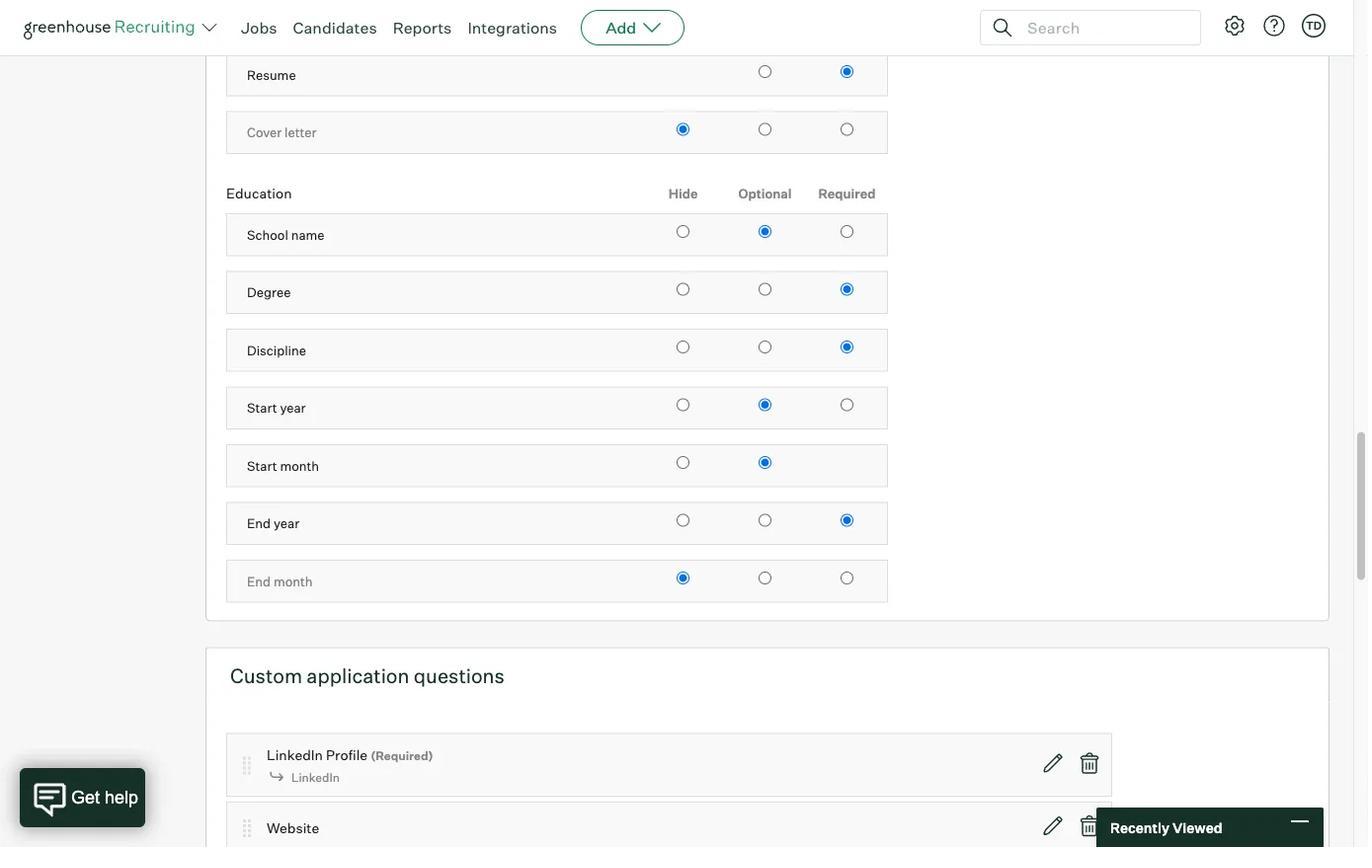 Task type: describe. For each thing, give the bounding box(es) containing it.
year for end year
[[274, 516, 300, 532]]

integrations
[[468, 18, 557, 38]]

add
[[606, 18, 637, 38]]

linkedin for linkedin
[[291, 771, 340, 786]]

school name
[[247, 227, 325, 243]]

recently
[[1111, 819, 1170, 837]]

linkedin profile (required)
[[267, 747, 433, 764]]

td button
[[1298, 10, 1330, 42]]

start for start month
[[247, 459, 277, 474]]

reports
[[393, 18, 452, 38]]

Search text field
[[1023, 13, 1183, 42]]

recently viewed
[[1111, 819, 1223, 837]]

jobs link
[[241, 18, 277, 38]]

td button
[[1302, 14, 1326, 38]]

td
[[1306, 19, 1322, 32]]

questions
[[414, 664, 505, 689]]

start for start year
[[247, 401, 277, 417]]

website
[[267, 820, 319, 837]]

phone number
[[247, 10, 335, 25]]

reports link
[[393, 18, 452, 38]]

end year
[[247, 516, 300, 532]]

number
[[288, 10, 335, 25]]

cover letter
[[247, 125, 317, 141]]

(required)
[[371, 749, 433, 764]]

month for end month
[[274, 574, 313, 590]]

linkedin for linkedin profile (required)
[[267, 747, 323, 764]]



Task type: locate. For each thing, give the bounding box(es) containing it.
0 vertical spatial month
[[280, 459, 319, 474]]

discipline
[[247, 343, 306, 359]]

candidates link
[[293, 18, 377, 38]]

1 vertical spatial end
[[247, 574, 271, 590]]

cover
[[247, 125, 282, 141]]

linkedin
[[267, 747, 323, 764], [291, 771, 340, 786]]

candidates
[[293, 18, 377, 38]]

end for end year
[[247, 516, 271, 532]]

year
[[280, 401, 306, 417], [274, 516, 300, 532]]

2 start from the top
[[247, 459, 277, 474]]

0 vertical spatial year
[[280, 401, 306, 417]]

education
[[226, 185, 292, 203]]

1 vertical spatial month
[[274, 574, 313, 590]]

None radio
[[677, 226, 690, 239], [841, 284, 854, 297], [759, 342, 772, 354], [841, 342, 854, 354], [677, 399, 690, 412], [759, 399, 772, 412], [677, 457, 690, 470], [759, 515, 772, 528], [841, 515, 854, 528], [677, 573, 690, 586], [841, 573, 854, 586], [677, 226, 690, 239], [841, 284, 854, 297], [759, 342, 772, 354], [841, 342, 854, 354], [677, 399, 690, 412], [759, 399, 772, 412], [677, 457, 690, 470], [759, 515, 772, 528], [841, 515, 854, 528], [677, 573, 690, 586], [841, 573, 854, 586]]

end
[[247, 516, 271, 532], [247, 574, 271, 590]]

0 vertical spatial linkedin
[[267, 747, 323, 764]]

None radio
[[759, 66, 772, 79], [841, 66, 854, 79], [677, 124, 690, 137], [759, 124, 772, 137], [841, 124, 854, 137], [759, 226, 772, 239], [841, 226, 854, 239], [677, 284, 690, 297], [759, 284, 772, 297], [677, 342, 690, 354], [841, 399, 854, 412], [759, 457, 772, 470], [677, 515, 690, 528], [759, 573, 772, 586], [759, 66, 772, 79], [841, 66, 854, 79], [677, 124, 690, 137], [759, 124, 772, 137], [841, 124, 854, 137], [759, 226, 772, 239], [841, 226, 854, 239], [677, 284, 690, 297], [759, 284, 772, 297], [677, 342, 690, 354], [841, 399, 854, 412], [759, 457, 772, 470], [677, 515, 690, 528], [759, 573, 772, 586]]

resume
[[247, 67, 296, 83]]

optional
[[739, 186, 792, 202]]

1 vertical spatial start
[[247, 459, 277, 474]]

required
[[819, 186, 876, 202]]

year down start month
[[274, 516, 300, 532]]

end down "end year"
[[247, 574, 271, 590]]

name
[[291, 227, 325, 243]]

configure image
[[1223, 14, 1247, 38]]

hide
[[669, 186, 698, 202]]

custom application questions
[[230, 664, 505, 689]]

degree
[[247, 285, 291, 301]]

start month
[[247, 459, 319, 474]]

letter
[[285, 125, 317, 141]]

start down discipline
[[247, 401, 277, 417]]

1 start from the top
[[247, 401, 277, 417]]

month down "end year"
[[274, 574, 313, 590]]

application
[[307, 664, 410, 689]]

month
[[280, 459, 319, 474], [274, 574, 313, 590]]

1 vertical spatial year
[[274, 516, 300, 532]]

end month
[[247, 574, 313, 590]]

school
[[247, 227, 288, 243]]

0 vertical spatial end
[[247, 516, 271, 532]]

month for start month
[[280, 459, 319, 474]]

2 end from the top
[[247, 574, 271, 590]]

1 vertical spatial linkedin
[[291, 771, 340, 786]]

greenhouse recruiting image
[[24, 16, 202, 40]]

month down start year
[[280, 459, 319, 474]]

1 end from the top
[[247, 516, 271, 532]]

custom
[[230, 664, 302, 689]]

end up end month
[[247, 516, 271, 532]]

year for start year
[[280, 401, 306, 417]]

start up "end year"
[[247, 459, 277, 474]]

start
[[247, 401, 277, 417], [247, 459, 277, 474]]

linkedin left profile
[[267, 747, 323, 764]]

linkedin down profile
[[291, 771, 340, 786]]

phone
[[247, 10, 285, 25]]

jobs
[[241, 18, 277, 38]]

year up start month
[[280, 401, 306, 417]]

viewed
[[1173, 819, 1223, 837]]

integrations link
[[468, 18, 557, 38]]

add button
[[581, 10, 685, 45]]

0 vertical spatial start
[[247, 401, 277, 417]]

end for end month
[[247, 574, 271, 590]]

start year
[[247, 401, 306, 417]]

profile
[[326, 747, 368, 764]]



Task type: vqa. For each thing, say whether or not it's contained in the screenshot.
1st Tim Burton Senior Civil Engineer at RSA Engineering from the bottom
no



